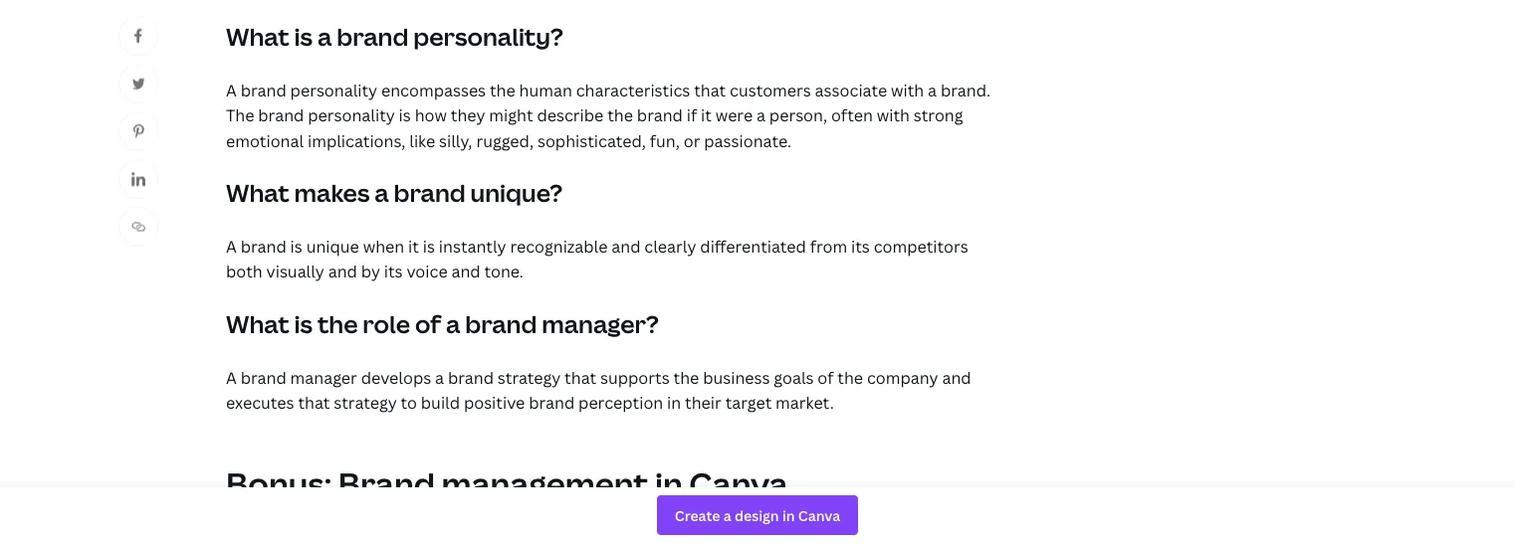 Task type: describe. For each thing, give the bounding box(es) containing it.
brand
[[338, 462, 435, 506]]

what for what is the role of a brand manager?
[[226, 307, 289, 340]]

strong
[[914, 105, 963, 126]]

the up their
[[674, 367, 699, 388]]

from
[[810, 236, 848, 257]]

business
[[703, 367, 770, 388]]

might
[[489, 105, 533, 126]]

1 vertical spatial with
[[877, 105, 910, 126]]

company
[[867, 367, 939, 388]]

brand up executes
[[241, 367, 287, 388]]

makes
[[294, 176, 370, 209]]

like
[[410, 130, 435, 151]]

or
[[684, 130, 700, 151]]

management
[[442, 462, 649, 506]]

it inside the a brand personality encompasses the human characteristics that customers associate with a brand. the brand personality is how they might describe the brand if it were a person, often with strong emotional implications, like silly, rugged, sophisticated, fun, or passionate.
[[701, 105, 712, 126]]

emotional
[[226, 130, 304, 151]]

target
[[726, 392, 772, 414]]

a inside a brand manager develops a brand strategy that supports the business goals of the company and executes that strategy to build positive brand perception in their target market.
[[435, 367, 444, 388]]

perception
[[579, 392, 663, 414]]

of inside a brand manager develops a brand strategy that supports the business goals of the company and executes that strategy to build positive brand perception in their target market.
[[818, 367, 834, 388]]

brand down like
[[394, 176, 466, 209]]

associate
[[815, 79, 887, 100]]

what is the role of a brand manager?
[[226, 307, 659, 340]]

rugged,
[[476, 130, 534, 151]]

to
[[401, 392, 417, 414]]

supports
[[600, 367, 670, 388]]

characteristics
[[576, 79, 690, 100]]

encompasses
[[381, 79, 486, 100]]

a for a brand personality encompasses the human characteristics that customers associate with a brand. the brand personality is how they might describe the brand if it were a person, often with strong emotional implications, like silly, rugged, sophisticated, fun, or passionate.
[[226, 79, 237, 100]]

visually
[[266, 261, 324, 283]]

executes
[[226, 392, 294, 414]]

0 vertical spatial of
[[415, 307, 441, 340]]

they
[[451, 105, 485, 126]]

develops
[[361, 367, 431, 388]]

competitors
[[874, 236, 969, 257]]

0 vertical spatial personality
[[290, 79, 377, 100]]

and down unique
[[328, 261, 357, 283]]

tone.
[[484, 261, 524, 283]]

it inside the a brand is unique when it is instantly recognizable and clearly differentiated from its competitors both visually and by its voice and tone.
[[408, 236, 419, 257]]

brand up fun,
[[637, 105, 683, 126]]

when
[[363, 236, 404, 257]]

a brand manager develops a brand strategy that supports the business goals of the company and executes that strategy to build positive brand perception in their target market.
[[226, 367, 972, 414]]

that for if
[[694, 79, 726, 100]]

bonus: brand management in canva
[[226, 462, 788, 506]]

brand right positive
[[529, 392, 575, 414]]

a for a brand manager develops a brand strategy that supports the business goals of the company and executes that strategy to build positive brand perception in their target market.
[[226, 367, 237, 388]]

how
[[415, 105, 447, 126]]

the left role
[[318, 307, 358, 340]]

a for a brand is unique when it is instantly recognizable and clearly differentiated from its competitors both visually and by its voice and tone.
[[226, 236, 237, 257]]

differentiated
[[700, 236, 806, 257]]

positive
[[464, 392, 525, 414]]

the left the company
[[838, 367, 863, 388]]

that for perception
[[565, 367, 597, 388]]

role
[[363, 307, 410, 340]]

1 vertical spatial in
[[655, 462, 683, 506]]

1 vertical spatial its
[[384, 261, 403, 283]]

were
[[716, 105, 753, 126]]



Task type: locate. For each thing, give the bounding box(es) containing it.
unique
[[306, 236, 359, 257]]

a up the
[[226, 79, 237, 100]]

the down "characteristics" in the left top of the page
[[608, 105, 633, 126]]

build
[[421, 392, 460, 414]]

and down instantly
[[452, 261, 481, 283]]

that down "manager"
[[298, 392, 330, 414]]

it right the if
[[701, 105, 712, 126]]

bonus:
[[226, 462, 332, 506]]

what down emotional
[[226, 176, 289, 209]]

what for what is a brand personality?
[[226, 20, 289, 52]]

brand up the
[[241, 79, 287, 100]]

recognizable
[[510, 236, 608, 257]]

of
[[415, 307, 441, 340], [818, 367, 834, 388]]

personality?
[[414, 20, 564, 52]]

0 vertical spatial in
[[667, 392, 681, 414]]

personality
[[290, 79, 377, 100], [308, 105, 395, 126]]

0 horizontal spatial it
[[408, 236, 419, 257]]

it
[[701, 105, 712, 126], [408, 236, 419, 257]]

what up the
[[226, 20, 289, 52]]

what down both
[[226, 307, 289, 340]]

brand up encompasses
[[337, 20, 409, 52]]

0 vertical spatial strategy
[[498, 367, 561, 388]]

2 a from the top
[[226, 236, 237, 257]]

brand down 'tone.'
[[465, 307, 537, 340]]

1 vertical spatial what
[[226, 176, 289, 209]]

2 vertical spatial what
[[226, 307, 289, 340]]

brand up positive
[[448, 367, 494, 388]]

a up both
[[226, 236, 237, 257]]

brand
[[337, 20, 409, 52], [241, 79, 287, 100], [258, 105, 304, 126], [637, 105, 683, 126], [394, 176, 466, 209], [241, 236, 287, 257], [465, 307, 537, 340], [241, 367, 287, 388], [448, 367, 494, 388], [529, 392, 575, 414]]

1 vertical spatial of
[[818, 367, 834, 388]]

unique?
[[471, 176, 563, 209]]

2 vertical spatial a
[[226, 367, 237, 388]]

1 horizontal spatial it
[[701, 105, 712, 126]]

what is a brand personality?
[[226, 20, 564, 52]]

instantly
[[439, 236, 506, 257]]

of right goals
[[818, 367, 834, 388]]

goals
[[774, 367, 814, 388]]

the
[[490, 79, 516, 100], [608, 105, 633, 126], [318, 307, 358, 340], [674, 367, 699, 388], [838, 367, 863, 388]]

and
[[612, 236, 641, 257], [328, 261, 357, 283], [452, 261, 481, 283], [942, 367, 972, 388]]

1 horizontal spatial that
[[565, 367, 597, 388]]

a brand personality encompasses the human characteristics that customers associate with a brand. the brand personality is how they might describe the brand if it were a person, often with strong emotional implications, like silly, rugged, sophisticated, fun, or passionate.
[[226, 79, 991, 151]]

0 horizontal spatial that
[[298, 392, 330, 414]]

1 vertical spatial it
[[408, 236, 419, 257]]

brand up both
[[241, 236, 287, 257]]

sophisticated,
[[538, 130, 646, 151]]

brand inside the a brand is unique when it is instantly recognizable and clearly differentiated from its competitors both visually and by its voice and tone.
[[241, 236, 287, 257]]

strategy down develops
[[334, 392, 397, 414]]

with right often
[[877, 105, 910, 126]]

3 what from the top
[[226, 307, 289, 340]]

passionate.
[[704, 130, 792, 151]]

manager
[[290, 367, 357, 388]]

if
[[687, 105, 697, 126]]

0 vertical spatial its
[[851, 236, 870, 257]]

and left clearly
[[612, 236, 641, 257]]

its
[[851, 236, 870, 257], [384, 261, 403, 283]]

a inside a brand manager develops a brand strategy that supports the business goals of the company and executes that strategy to build positive brand perception in their target market.
[[226, 367, 237, 388]]

by
[[361, 261, 380, 283]]

0 vertical spatial it
[[701, 105, 712, 126]]

that
[[694, 79, 726, 100], [565, 367, 597, 388], [298, 392, 330, 414]]

is inside the a brand personality encompasses the human characteristics that customers associate with a brand. the brand personality is how they might describe the brand if it were a person, often with strong emotional implications, like silly, rugged, sophisticated, fun, or passionate.
[[399, 105, 411, 126]]

0 vertical spatial with
[[891, 79, 924, 100]]

implications,
[[308, 130, 406, 151]]

silly,
[[439, 130, 473, 151]]

and right the company
[[942, 367, 972, 388]]

brand up emotional
[[258, 105, 304, 126]]

a
[[318, 20, 332, 52], [928, 79, 937, 100], [757, 105, 766, 126], [375, 176, 389, 209], [446, 307, 460, 340], [435, 367, 444, 388]]

1 vertical spatial personality
[[308, 105, 395, 126]]

what
[[226, 20, 289, 52], [226, 176, 289, 209], [226, 307, 289, 340]]

its right 'by'
[[384, 261, 403, 283]]

1 a from the top
[[226, 79, 237, 100]]

with
[[891, 79, 924, 100], [877, 105, 910, 126]]

the
[[226, 105, 254, 126]]

in inside a brand manager develops a brand strategy that supports the business goals of the company and executes that strategy to build positive brand perception in their target market.
[[667, 392, 681, 414]]

its right from
[[851, 236, 870, 257]]

both
[[226, 261, 263, 283]]

1 horizontal spatial of
[[818, 367, 834, 388]]

a inside the a brand is unique when it is instantly recognizable and clearly differentiated from its competitors both visually and by its voice and tone.
[[226, 236, 237, 257]]

a
[[226, 79, 237, 100], [226, 236, 237, 257], [226, 367, 237, 388]]

that up perception
[[565, 367, 597, 388]]

in left canva
[[655, 462, 683, 506]]

customers
[[730, 79, 811, 100]]

1 horizontal spatial strategy
[[498, 367, 561, 388]]

0 horizontal spatial strategy
[[334, 392, 397, 414]]

0 vertical spatial a
[[226, 79, 237, 100]]

a brand is unique when it is instantly recognizable and clearly differentiated from its competitors both visually and by its voice and tone.
[[226, 236, 969, 283]]

2 horizontal spatial that
[[694, 79, 726, 100]]

it up the voice
[[408, 236, 419, 257]]

manager?
[[542, 307, 659, 340]]

a inside the a brand personality encompasses the human characteristics that customers associate with a brand. the brand personality is how they might describe the brand if it were a person, often with strong emotional implications, like silly, rugged, sophisticated, fun, or passionate.
[[226, 79, 237, 100]]

1 vertical spatial that
[[565, 367, 597, 388]]

describe
[[537, 105, 604, 126]]

that up the if
[[694, 79, 726, 100]]

what makes a brand unique?
[[226, 176, 563, 209]]

with up strong
[[891, 79, 924, 100]]

brand.
[[941, 79, 991, 100]]

that inside the a brand personality encompasses the human characteristics that customers associate with a brand. the brand personality is how they might describe the brand if it were a person, often with strong emotional implications, like silly, rugged, sophisticated, fun, or passionate.
[[694, 79, 726, 100]]

what for what makes a brand unique?
[[226, 176, 289, 209]]

often
[[831, 105, 873, 126]]

of right role
[[415, 307, 441, 340]]

and inside a brand manager develops a brand strategy that supports the business goals of the company and executes that strategy to build positive brand perception in their target market.
[[942, 367, 972, 388]]

1 vertical spatial a
[[226, 236, 237, 257]]

1 vertical spatial strategy
[[334, 392, 397, 414]]

market.
[[776, 392, 834, 414]]

2 what from the top
[[226, 176, 289, 209]]

0 horizontal spatial of
[[415, 307, 441, 340]]

canva
[[689, 462, 788, 506]]

0 horizontal spatial its
[[384, 261, 403, 283]]

a up executes
[[226, 367, 237, 388]]

in
[[667, 392, 681, 414], [655, 462, 683, 506]]

0 vertical spatial that
[[694, 79, 726, 100]]

their
[[685, 392, 722, 414]]

in left their
[[667, 392, 681, 414]]

fun,
[[650, 130, 680, 151]]

human
[[519, 79, 572, 100]]

2 vertical spatial that
[[298, 392, 330, 414]]

person,
[[770, 105, 828, 126]]

is
[[294, 20, 313, 52], [399, 105, 411, 126], [290, 236, 302, 257], [423, 236, 435, 257], [294, 307, 313, 340]]

strategy
[[498, 367, 561, 388], [334, 392, 397, 414]]

the up might
[[490, 79, 516, 100]]

clearly
[[645, 236, 696, 257]]

strategy up positive
[[498, 367, 561, 388]]

3 a from the top
[[226, 367, 237, 388]]

1 what from the top
[[226, 20, 289, 52]]

voice
[[407, 261, 448, 283]]

1 horizontal spatial its
[[851, 236, 870, 257]]

0 vertical spatial what
[[226, 20, 289, 52]]



Task type: vqa. For each thing, say whether or not it's contained in the screenshot.
the right 'its'
yes



